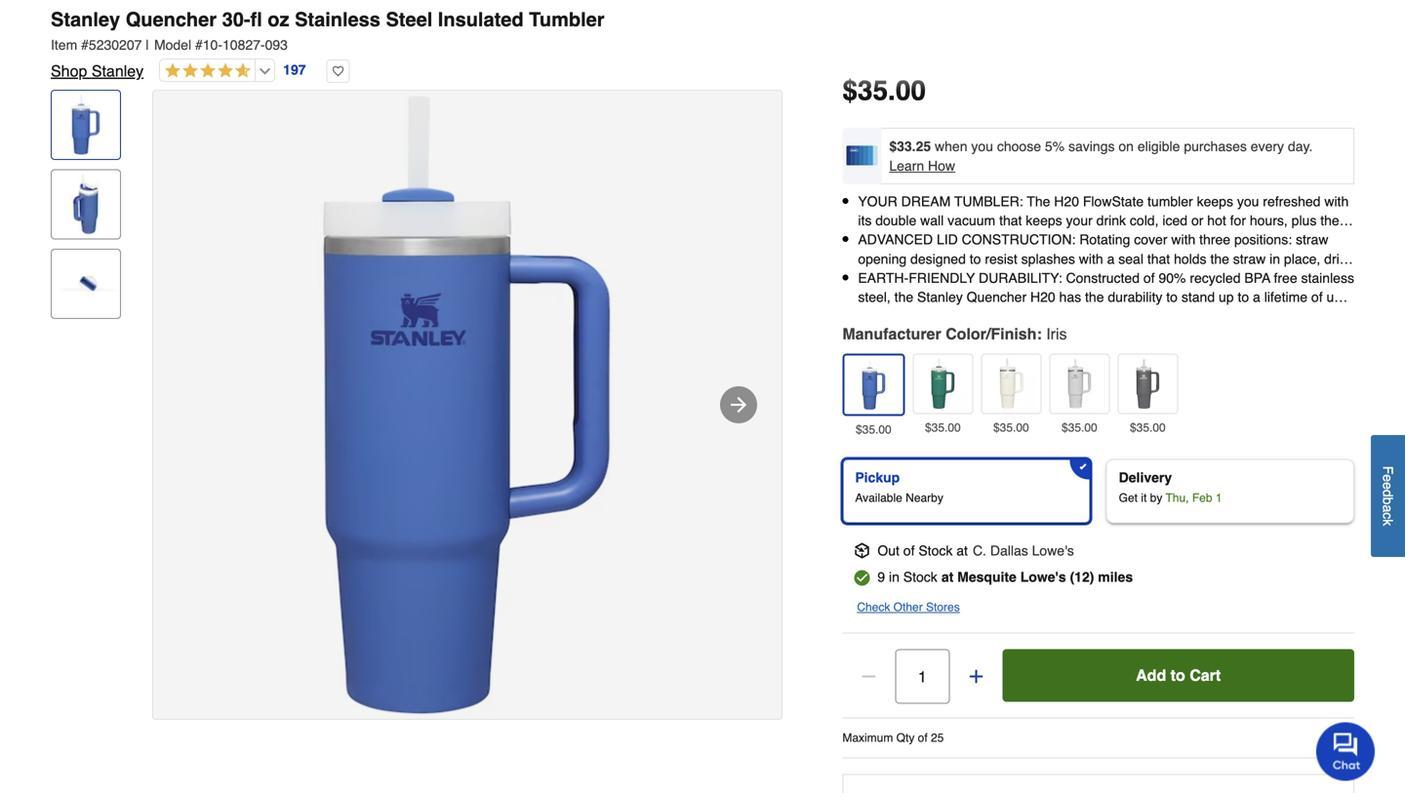 Task type: locate. For each thing, give the bounding box(es) containing it.
opening,
[[858, 270, 911, 286]]

1 vertical spatial quencher
[[967, 289, 1027, 305]]

use up manufacturer color/finish : iris
[[950, 308, 972, 324]]

out of stock at c. dallas lowe's
[[878, 543, 1074, 559]]

0 vertical spatial with
[[1325, 194, 1349, 209]]

in up free
[[1270, 251, 1280, 267]]

stanley inside 'stanley quencher 30-fl oz stainless steel insulated tumbler item # 5230207 | model # 10-10827-093'
[[51, 8, 120, 31]]

iris image
[[848, 360, 899, 410]]

0 vertical spatial it
[[1236, 232, 1242, 248]]

other
[[894, 601, 923, 614]]

that up fits
[[999, 213, 1022, 228]]

quencher inside 'stanley quencher 30-fl oz stainless steel insulated tumbler item # 5230207 | model # 10-10827-093'
[[126, 8, 217, 31]]

option group containing pickup
[[835, 451, 1362, 531]]

1 horizontal spatial in
[[1270, 251, 1280, 267]]

0 horizontal spatial for
[[1023, 270, 1039, 286]]

2 horizontal spatial with
[[1325, 194, 1349, 209]]

1 vertical spatial drink
[[1325, 251, 1354, 267]]

a inside the advanced lid construction: rotating cover with three positions: straw opening designed to resist splashes with a seal that holds the straw in place, drink opening, and full-cover top for added leak resistance
[[1107, 251, 1115, 267]]

1 horizontal spatial drink
[[1325, 251, 1354, 267]]

0 vertical spatial stanley
[[51, 8, 120, 31]]

1 vertical spatial h20
[[1031, 289, 1056, 305]]

to down sizes on the right of the page
[[970, 251, 981, 267]]

2 vertical spatial stanley
[[917, 289, 963, 305]]

with right the refreshed
[[1325, 194, 1349, 209]]

earth-
[[858, 270, 909, 286]]

and inside earth-friendly durability: constructed of 90% recycled bpa free stainless steel, the stanley quencher h20 has the durability to stand up to a lifetime of use, eliminating the use of single-use plastic bottles and straws
[[1144, 308, 1167, 324]]

rotating
[[1080, 232, 1131, 248]]

add to cart button
[[1003, 650, 1355, 702]]

1 horizontal spatial keeps
[[1197, 194, 1234, 209]]

about
[[1055, 232, 1089, 248]]

1 vertical spatial you
[[1237, 194, 1259, 209]]

the right 'plus'
[[1321, 213, 1340, 228]]

fog image
[[1054, 359, 1105, 409]]

e up 'd'
[[1380, 474, 1396, 482]]

1 horizontal spatial cover
[[1134, 232, 1168, 248]]

charcoal image
[[1123, 359, 1173, 409]]

stainless
[[1301, 270, 1355, 286]]

the inside the advanced lid construction: rotating cover with three positions: straw opening designed to resist splashes with a seal that holds the straw in place, drink opening, and full-cover top for added leak resistance
[[1211, 251, 1230, 267]]

1 horizontal spatial use
[[1031, 308, 1053, 324]]

1 vertical spatial at
[[942, 570, 954, 585]]

1 horizontal spatial quencher
[[967, 289, 1027, 305]]

cover down resist at the right top of the page
[[963, 270, 996, 286]]

a down "bpa"
[[1253, 289, 1261, 305]]

0 vertical spatial stock
[[919, 543, 953, 559]]

1 e from the top
[[1380, 474, 1396, 482]]

seal
[[1119, 251, 1144, 267]]

you right when
[[971, 139, 994, 154]]

and
[[1209, 232, 1232, 248], [914, 270, 937, 286], [1144, 308, 1167, 324]]

1 # from the left
[[81, 37, 89, 53]]

nearby
[[906, 491, 944, 505]]

for right hot
[[1230, 213, 1246, 228]]

any
[[1093, 232, 1115, 248]]

1 vertical spatial that
[[1148, 251, 1170, 267]]

1 vertical spatial with
[[1172, 232, 1196, 248]]

durability:
[[979, 270, 1062, 286]]

in
[[1270, 251, 1280, 267], [889, 570, 900, 585]]

1 vertical spatial a
[[1253, 289, 1261, 305]]

1 horizontal spatial at
[[957, 543, 968, 559]]

straw down is
[[1233, 251, 1266, 267]]

h20 inside your dream tumbler: the h20 flowstate tumbler keeps you refreshed with its double wall vacuum that keeps your drink cold, iced or hot for hours, plus the narrow base on all sizes fits just about any car cup holder and it is dishwasher safe
[[1054, 194, 1079, 209]]

splashes
[[1022, 251, 1075, 267]]

top
[[1000, 270, 1019, 286]]

and down designed
[[914, 270, 937, 286]]

e up b
[[1380, 482, 1396, 490]]

0 horizontal spatial and
[[914, 270, 937, 286]]

straw down 'plus'
[[1296, 232, 1329, 248]]

h20
[[1054, 194, 1079, 209], [1031, 289, 1056, 305]]

stock left c.
[[919, 543, 953, 559]]

quencher down top on the top right of the page
[[967, 289, 1027, 305]]

c
[[1380, 512, 1396, 519]]

leak
[[1085, 270, 1110, 286]]

:
[[1037, 325, 1042, 343]]

2 horizontal spatial a
[[1380, 505, 1396, 512]]

0 horizontal spatial on
[[937, 232, 952, 248]]

pickup image
[[854, 543, 870, 559]]

35
[[858, 75, 888, 106]]

stanley down 5230207
[[92, 62, 144, 80]]

that down the cup
[[1148, 251, 1170, 267]]

0 vertical spatial straw
[[1296, 232, 1329, 248]]

day.
[[1288, 139, 1313, 154]]

1 use from the left
[[950, 308, 972, 324]]

$35.00 for fog image at the right
[[1062, 421, 1098, 435]]

eligible
[[1138, 139, 1180, 154]]

cart
[[1190, 667, 1221, 685]]

color/finish
[[946, 325, 1037, 343]]

lowe's left "("
[[1021, 570, 1066, 585]]

plastic
[[1057, 308, 1096, 324]]

1 horizontal spatial a
[[1253, 289, 1261, 305]]

of down "stainless"
[[1312, 289, 1323, 305]]

0 vertical spatial h20
[[1054, 194, 1079, 209]]

advanced
[[858, 232, 933, 248]]

for inside the advanced lid construction: rotating cover with three positions: straw opening designed to resist splashes with a seal that holds the straw in place, drink opening, and full-cover top for added leak resistance
[[1023, 270, 1039, 286]]

2 # from the left
[[195, 37, 203, 53]]

$35.00 down charcoal image
[[1130, 421, 1166, 435]]

0 vertical spatial at
[[957, 543, 968, 559]]

narrow
[[858, 232, 900, 248]]

to
[[970, 251, 981, 267], [1167, 289, 1178, 305], [1238, 289, 1249, 305], [1171, 667, 1186, 685]]

0 vertical spatial and
[[1209, 232, 1232, 248]]

1 horizontal spatial and
[[1144, 308, 1167, 324]]

h20 up your
[[1054, 194, 1079, 209]]

purchases
[[1184, 139, 1247, 154]]

with
[[1325, 194, 1349, 209], [1172, 232, 1196, 248], [1079, 251, 1104, 267]]

# right the model
[[195, 37, 203, 53]]

1 vertical spatial in
[[889, 570, 900, 585]]

the up recycled
[[1211, 251, 1230, 267]]

2 use from the left
[[1031, 308, 1053, 324]]

1 horizontal spatial straw
[[1296, 232, 1329, 248]]

1 vertical spatial lowe's
[[1021, 570, 1066, 585]]

just
[[1030, 232, 1051, 248]]

2 vertical spatial a
[[1380, 505, 1396, 512]]

at for c. dallas lowe's
[[957, 543, 968, 559]]

on left all
[[937, 232, 952, 248]]

in right 9
[[889, 570, 900, 585]]

# right item
[[81, 37, 89, 53]]

option group
[[835, 451, 1362, 531]]

construction:
[[962, 232, 1076, 248]]

$35.00 down the cream tonal image
[[994, 421, 1029, 435]]

you up hours,
[[1237, 194, 1259, 209]]

0 horizontal spatial you
[[971, 139, 994, 154]]

1 vertical spatial and
[[914, 270, 937, 286]]

for right top on the top right of the page
[[1023, 270, 1039, 286]]

quencher up the model
[[126, 8, 217, 31]]

oz
[[268, 8, 289, 31]]

0 horizontal spatial a
[[1107, 251, 1115, 267]]

1 horizontal spatial with
[[1172, 232, 1196, 248]]

0 vertical spatial lowe's
[[1032, 543, 1074, 559]]

to inside "button"
[[1171, 667, 1186, 685]]

drink up "stainless"
[[1325, 251, 1354, 267]]

on left eligible
[[1119, 139, 1134, 154]]

stanley inside earth-friendly durability: constructed of 90% recycled bpa free stainless steel, the stanley quencher h20 has the durability to stand up to a lifetime of use, eliminating the use of single-use plastic bottles and straws
[[917, 289, 963, 305]]

it left 'by'
[[1141, 491, 1147, 505]]

at left c.
[[957, 543, 968, 559]]

on inside $33.25 when you choose 5% savings on eligible purchases every day. learn how
[[1119, 139, 1134, 154]]

stanley 10-10827-093 water-bottles-mugs - thumbnail view #2 image
[[56, 174, 116, 235]]

and down durability
[[1144, 308, 1167, 324]]

to down 90%
[[1167, 289, 1178, 305]]

lowe's up "("
[[1032, 543, 1074, 559]]

0 vertical spatial for
[[1230, 213, 1246, 228]]

a up k on the bottom
[[1380, 505, 1396, 512]]

2 vertical spatial and
[[1144, 308, 1167, 324]]

cold,
[[1130, 213, 1159, 228]]

1 vertical spatial straw
[[1233, 251, 1266, 267]]

your
[[1066, 213, 1093, 228]]

0 horizontal spatial cover
[[963, 270, 996, 286]]

stanley up item
[[51, 8, 120, 31]]

up
[[1219, 289, 1234, 305]]

0 horizontal spatial that
[[999, 213, 1022, 228]]

safe
[[858, 251, 884, 267]]

2 horizontal spatial and
[[1209, 232, 1232, 248]]

car
[[1119, 232, 1138, 248]]

$35.00 for alpine "image"
[[925, 421, 961, 435]]

0 vertical spatial quencher
[[126, 8, 217, 31]]

0 horizontal spatial at
[[942, 570, 954, 585]]

with up holds
[[1172, 232, 1196, 248]]

a
[[1107, 251, 1115, 267], [1253, 289, 1261, 305], [1380, 505, 1396, 512]]

dream
[[901, 194, 951, 209]]

and inside the advanced lid construction: rotating cover with three positions: straw opening designed to resist splashes with a seal that holds the straw in place, drink opening, and full-cover top for added leak resistance
[[914, 270, 937, 286]]

and down hot
[[1209, 232, 1232, 248]]

1 horizontal spatial on
[[1119, 139, 1134, 154]]

1 horizontal spatial that
[[1148, 251, 1170, 267]]

$35.00 for iris 'image'
[[856, 423, 892, 437]]

insulated
[[438, 8, 524, 31]]

has
[[1059, 289, 1082, 305]]

quencher
[[126, 8, 217, 31], [967, 289, 1027, 305]]

0 horizontal spatial #
[[81, 37, 89, 53]]

$35.00 down iris 'image'
[[856, 423, 892, 437]]

check other stores
[[857, 601, 960, 614]]

0 horizontal spatial drink
[[1097, 213, 1126, 228]]

stanley down the friendly
[[917, 289, 963, 305]]

when
[[935, 139, 968, 154]]

keeps up just at the right of the page
[[1026, 213, 1063, 228]]

1 horizontal spatial you
[[1237, 194, 1259, 209]]

stanley 10-10827-093 water-bottles-mugs - thumbnail view #3 image
[[56, 254, 116, 314]]

2 vertical spatial with
[[1079, 251, 1104, 267]]

1 vertical spatial for
[[1023, 270, 1039, 286]]

it left is
[[1236, 232, 1242, 248]]

with up leak
[[1079, 251, 1104, 267]]

use up ':'
[[1031, 308, 1053, 324]]

steel,
[[858, 289, 891, 305]]

cover
[[1134, 232, 1168, 248], [963, 270, 996, 286]]

25
[[931, 732, 944, 745]]

0 horizontal spatial it
[[1141, 491, 1147, 505]]

0 vertical spatial drink
[[1097, 213, 1126, 228]]

how
[[928, 158, 955, 174]]

0 vertical spatial in
[[1270, 251, 1280, 267]]

tumbler
[[529, 8, 605, 31]]

1 horizontal spatial #
[[195, 37, 203, 53]]

0 vertical spatial that
[[999, 213, 1022, 228]]

1 vertical spatial keeps
[[1026, 213, 1063, 228]]

f
[[1380, 466, 1396, 474]]

a down rotating
[[1107, 251, 1115, 267]]

at
[[957, 543, 968, 559], [942, 570, 954, 585]]

b
[[1380, 497, 1396, 505]]

all
[[956, 232, 970, 248]]

0 horizontal spatial quencher
[[126, 8, 217, 31]]

stock up check other stores
[[904, 570, 938, 585]]

0 vertical spatial cover
[[1134, 232, 1168, 248]]

at up stores
[[942, 570, 954, 585]]

single-
[[991, 308, 1031, 324]]

thu,
[[1166, 491, 1189, 505]]

wall
[[920, 213, 944, 228]]

0 horizontal spatial use
[[950, 308, 972, 324]]

1 horizontal spatial it
[[1236, 232, 1242, 248]]

steel
[[386, 8, 433, 31]]

1 vertical spatial it
[[1141, 491, 1147, 505]]

0 vertical spatial on
[[1119, 139, 1134, 154]]

1 vertical spatial stanley
[[92, 62, 144, 80]]

0 vertical spatial a
[[1107, 251, 1115, 267]]

0 horizontal spatial with
[[1079, 251, 1104, 267]]

h20 down added
[[1031, 289, 1056, 305]]

1 vertical spatial on
[[937, 232, 952, 248]]

$35.00 down fog image at the right
[[1062, 421, 1098, 435]]

5230207
[[89, 37, 142, 53]]

chat invite button image
[[1317, 722, 1376, 781]]

1 vertical spatial stock
[[904, 570, 938, 585]]

cover down cold,
[[1134, 232, 1168, 248]]

1 horizontal spatial for
[[1230, 213, 1246, 228]]

0 vertical spatial you
[[971, 139, 994, 154]]

to right add
[[1171, 667, 1186, 685]]

lowe's
[[1032, 543, 1074, 559], [1021, 570, 1066, 585]]

mesquite
[[958, 570, 1017, 585]]

on
[[1119, 139, 1134, 154], [937, 232, 952, 248]]

a inside button
[[1380, 505, 1396, 512]]

of up color/finish
[[976, 308, 987, 324]]

)
[[1090, 570, 1094, 585]]

keeps up hot
[[1197, 194, 1234, 209]]

drink down flowstate
[[1097, 213, 1126, 228]]

$35.00 down alpine "image"
[[925, 421, 961, 435]]

it inside your dream tumbler: the h20 flowstate tumbler keeps you refreshed with its double wall vacuum that keeps your drink cold, iced or hot for hours, plus the narrow base on all sizes fits just about any car cup holder and it is dishwasher safe
[[1236, 232, 1242, 248]]

its
[[858, 213, 872, 228]]

friendly
[[909, 270, 975, 286]]



Task type: describe. For each thing, give the bounding box(es) containing it.
plus
[[1292, 213, 1317, 228]]

maximum
[[843, 732, 893, 745]]

the inside your dream tumbler: the h20 flowstate tumbler keeps you refreshed with its double wall vacuum that keeps your drink cold, iced or hot for hours, plus the narrow base on all sizes fits just about any car cup holder and it is dishwasher safe
[[1321, 213, 1340, 228]]

on inside your dream tumbler: the h20 flowstate tumbler keeps you refreshed with its double wall vacuum that keeps your drink cold, iced or hot for hours, plus the narrow base on all sizes fits just about any car cup holder and it is dishwasher safe
[[937, 232, 952, 248]]

use,
[[1327, 289, 1353, 305]]

available
[[855, 491, 903, 505]]

check circle filled image
[[854, 571, 870, 586]]

fl
[[250, 8, 262, 31]]

stainless
[[295, 8, 381, 31]]

choose
[[997, 139, 1041, 154]]

f e e d b a c k
[[1380, 466, 1396, 526]]

alpine image
[[918, 359, 968, 409]]

get
[[1119, 491, 1138, 505]]

flowstate
[[1083, 194, 1144, 209]]

eliminating
[[858, 308, 924, 324]]

stanley quencher 30-fl oz stainless steel insulated tumbler item # 5230207 | model # 10-10827-093
[[51, 8, 605, 53]]

quencher inside earth-friendly durability: constructed of 90% recycled bpa free stainless steel, the stanley quencher h20 has the durability to stand up to a lifetime of use, eliminating the use of single-use plastic bottles and straws
[[967, 289, 1027, 305]]

(
[[1070, 570, 1075, 585]]

dallas
[[990, 543, 1028, 559]]

qty
[[897, 732, 915, 745]]

add
[[1136, 667, 1166, 685]]

$35.00 for the cream tonal image
[[994, 421, 1029, 435]]

d
[[1380, 490, 1396, 497]]

0 vertical spatial keeps
[[1197, 194, 1234, 209]]

00
[[896, 75, 926, 106]]

miles
[[1098, 570, 1133, 585]]

stock for of
[[919, 543, 953, 559]]

that inside your dream tumbler: the h20 flowstate tumbler keeps you refreshed with its double wall vacuum that keeps your drink cold, iced or hot for hours, plus the narrow base on all sizes fits just about any car cup holder and it is dishwasher safe
[[999, 213, 1022, 228]]

refreshed
[[1263, 194, 1321, 209]]

cup
[[1141, 232, 1163, 248]]

learn how button
[[889, 156, 955, 176]]

item number 5 2 3 0 2 0 7 and model number 1 0 - 1 0 8 2 7 - 0 9 3 element
[[51, 35, 1355, 55]]

of right out
[[904, 543, 915, 559]]

added
[[1043, 270, 1081, 286]]

stand
[[1182, 289, 1215, 305]]

0 horizontal spatial in
[[889, 570, 900, 585]]

lifetime
[[1265, 289, 1308, 305]]

|
[[146, 37, 149, 53]]

stanley 10-10827-093 quencher 30-fl oz stainless steel insulated tumbler - thumbnail image
[[56, 95, 116, 155]]

the down leak
[[1085, 289, 1104, 305]]

full-
[[941, 270, 963, 286]]

c.
[[973, 543, 987, 559]]

10-
[[203, 37, 223, 53]]

item
[[51, 37, 77, 53]]

add to cart
[[1136, 667, 1221, 685]]

90%
[[1159, 270, 1186, 286]]

double
[[876, 213, 917, 228]]

$33.25
[[889, 139, 931, 154]]

f e e d b a c k button
[[1371, 435, 1405, 557]]

1 vertical spatial cover
[[963, 270, 996, 286]]

2 e from the top
[[1380, 482, 1396, 490]]

constructed
[[1066, 270, 1140, 286]]

is
[[1246, 232, 1256, 248]]

earth-friendly durability: constructed of 90% recycled bpa free stainless steel, the stanley quencher h20 has the durability to stand up to a lifetime of use, eliminating the use of single-use plastic bottles and straws
[[858, 270, 1355, 324]]

plus image
[[967, 667, 986, 687]]

durability
[[1108, 289, 1163, 305]]

0 horizontal spatial straw
[[1233, 251, 1266, 267]]

the up eliminating
[[895, 289, 914, 305]]

your dream tumbler: the h20 flowstate tumbler keeps you refreshed with its double wall vacuum that keeps your drink cold, iced or hot for hours, plus the narrow base on all sizes fits just about any car cup holder and it is dishwasher safe
[[858, 194, 1349, 267]]

by
[[1150, 491, 1163, 505]]

drink inside your dream tumbler: the h20 flowstate tumbler keeps you refreshed with its double wall vacuum that keeps your drink cold, iced or hot for hours, plus the narrow base on all sizes fits just about any car cup holder and it is dishwasher safe
[[1097, 213, 1126, 228]]

delivery
[[1119, 470, 1172, 486]]

.
[[888, 75, 896, 106]]

stock for in
[[904, 570, 938, 585]]

shop
[[51, 62, 87, 80]]

and inside your dream tumbler: the h20 flowstate tumbler keeps you refreshed with its double wall vacuum that keeps your drink cold, iced or hot for hours, plus the narrow base on all sizes fits just about any car cup holder and it is dishwasher safe
[[1209, 232, 1232, 248]]

4.6 stars image
[[160, 62, 251, 81]]

hot
[[1208, 213, 1227, 228]]

pickup
[[855, 470, 900, 486]]

positions:
[[1235, 232, 1292, 248]]

iced
[[1163, 213, 1188, 228]]

tumbler
[[1148, 194, 1193, 209]]

hours,
[[1250, 213, 1288, 228]]

out
[[878, 543, 900, 559]]

Stepper number input field with increment and decrement buttons number field
[[895, 650, 950, 704]]

shop stanley
[[51, 62, 144, 80]]

at for at
[[942, 570, 954, 585]]

$35.00 for charcoal image
[[1130, 421, 1166, 435]]

stanley 10-10827-093 quencher 30-fl oz stainless steel insulated tumbler image
[[153, 91, 782, 719]]

holds
[[1174, 251, 1207, 267]]

vacuum
[[948, 213, 996, 228]]

that inside the advanced lid construction: rotating cover with three positions: straw opening designed to resist splashes with a seal that holds the straw in place, drink opening, and full-cover top for added leak resistance
[[1148, 251, 1170, 267]]

the up manufacturer color/finish : iris
[[927, 308, 946, 324]]

you inside $33.25 when you choose 5% savings on eligible purchases every day. learn how
[[971, 139, 994, 154]]

holder
[[1167, 232, 1205, 248]]

1
[[1216, 491, 1222, 505]]

savings
[[1069, 139, 1115, 154]]

with inside your dream tumbler: the h20 flowstate tumbler keeps you refreshed with its double wall vacuum that keeps your drink cold, iced or hot for hours, plus the narrow base on all sizes fits just about any car cup holder and it is dishwasher safe
[[1325, 194, 1349, 209]]

or
[[1192, 213, 1204, 228]]

$33.25 when you choose 5% savings on eligible purchases every day. learn how
[[889, 139, 1313, 174]]

recycled
[[1190, 270, 1241, 286]]

bpa
[[1245, 270, 1271, 286]]

197
[[283, 62, 306, 78]]

it inside 'delivery get it by thu, feb 1'
[[1141, 491, 1147, 505]]

fits
[[1009, 232, 1026, 248]]

check other stores button
[[857, 598, 960, 617]]

you inside your dream tumbler: the h20 flowstate tumbler keeps you refreshed with its double wall vacuum that keeps your drink cold, iced or hot for hours, plus the narrow base on all sizes fits just about any car cup holder and it is dishwasher safe
[[1237, 194, 1259, 209]]

12
[[1075, 570, 1090, 585]]

to right up
[[1238, 289, 1249, 305]]

maximum qty of 25
[[843, 732, 944, 745]]

opening
[[858, 251, 907, 267]]

straws
[[1170, 308, 1210, 324]]

9 in stock at mesquite lowe's ( 12 ) miles
[[878, 570, 1133, 585]]

heart outline image
[[326, 60, 350, 83]]

9
[[878, 570, 885, 585]]

base
[[904, 232, 933, 248]]

feb
[[1192, 491, 1213, 505]]

every
[[1251, 139, 1284, 154]]

to inside the advanced lid construction: rotating cover with three positions: straw opening designed to resist splashes with a seal that holds the straw in place, drink opening, and full-cover top for added leak resistance
[[970, 251, 981, 267]]

of left 25
[[918, 732, 928, 745]]

drink inside the advanced lid construction: rotating cover with three positions: straw opening designed to resist splashes with a seal that holds the straw in place, drink opening, and full-cover top for added leak resistance
[[1325, 251, 1354, 267]]

minus image
[[859, 667, 879, 687]]

$ 35 . 00
[[843, 75, 926, 106]]

0 horizontal spatial keeps
[[1026, 213, 1063, 228]]

place,
[[1284, 251, 1321, 267]]

arrow right image
[[727, 393, 751, 417]]

resist
[[985, 251, 1018, 267]]

free
[[1274, 270, 1298, 286]]

of left 90%
[[1144, 270, 1155, 286]]

in inside the advanced lid construction: rotating cover with three positions: straw opening designed to resist splashes with a seal that holds the straw in place, drink opening, and full-cover top for added leak resistance
[[1270, 251, 1280, 267]]

h20 inside earth-friendly durability: constructed of 90% recycled bpa free stainless steel, the stanley quencher h20 has the durability to stand up to a lifetime of use, eliminating the use of single-use plastic bottles and straws
[[1031, 289, 1056, 305]]

cream tonal image
[[986, 359, 1037, 409]]

bottles
[[1100, 308, 1140, 324]]

30-
[[222, 8, 250, 31]]

for inside your dream tumbler: the h20 flowstate tumbler keeps you refreshed with its double wall vacuum that keeps your drink cold, iced or hot for hours, plus the narrow base on all sizes fits just about any car cup holder and it is dishwasher safe
[[1230, 213, 1246, 228]]

a inside earth-friendly durability: constructed of 90% recycled bpa free stainless steel, the stanley quencher h20 has the durability to stand up to a lifetime of use, eliminating the use of single-use plastic bottles and straws
[[1253, 289, 1261, 305]]



Task type: vqa. For each thing, say whether or not it's contained in the screenshot.
Iris image
yes



